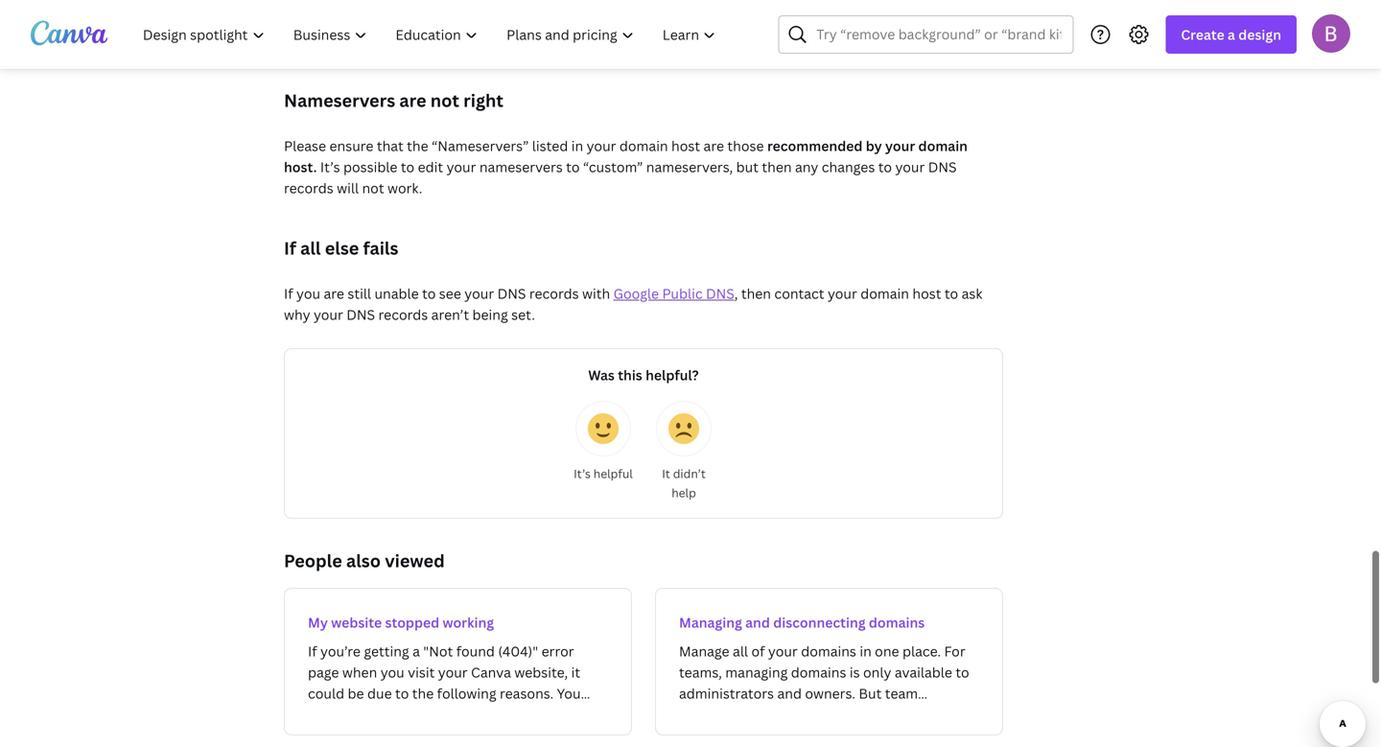 Task type: locate. For each thing, give the bounding box(es) containing it.
0 vertical spatial host
[[672, 137, 701, 155]]

records down host.
[[284, 179, 334, 197]]

host
[[672, 137, 701, 155], [913, 284, 942, 303]]

not
[[431, 89, 460, 112], [362, 179, 384, 197]]

right
[[464, 89, 504, 112]]

it's left helpful
[[574, 466, 591, 482]]

that
[[377, 137, 404, 155]]

are
[[400, 89, 427, 112], [704, 137, 725, 155], [324, 284, 344, 303]]

it
[[662, 466, 671, 482]]

records up set.
[[530, 284, 579, 303]]

dns inside it's possible to edit your nameservers to "custom" nameservers, but then any changes to your dns records will not work.
[[929, 158, 957, 176]]

1 vertical spatial records
[[530, 284, 579, 303]]

then right ,
[[742, 284, 772, 303]]

host left ask
[[913, 284, 942, 303]]

0 horizontal spatial records
[[284, 179, 334, 197]]

domain
[[620, 137, 669, 155], [919, 137, 968, 155], [861, 284, 910, 303]]

nameservers
[[284, 89, 396, 112]]

are up the
[[400, 89, 427, 112]]

domain up "custom"
[[620, 137, 669, 155]]

0 vertical spatial not
[[431, 89, 460, 112]]

"custom"
[[583, 158, 643, 176]]

helpful?
[[646, 366, 699, 384]]

work.
[[388, 179, 423, 197]]

1 horizontal spatial records
[[379, 306, 428, 324]]

the
[[407, 137, 429, 155]]

are left still
[[324, 284, 344, 303]]

0 vertical spatial it's
[[320, 158, 340, 176]]

2 vertical spatial are
[[324, 284, 344, 303]]

1 horizontal spatial it's
[[574, 466, 591, 482]]

if left you
[[284, 284, 293, 303]]

nameservers
[[480, 158, 563, 176]]

1 vertical spatial not
[[362, 179, 384, 197]]

then inside , then contact your domain host to ask why your dns records aren't being set.
[[742, 284, 772, 303]]

it's helpful
[[574, 466, 633, 482]]

your up the being
[[465, 284, 494, 303]]

0 vertical spatial if
[[284, 236, 296, 260]]

😔 image
[[669, 414, 700, 444]]

host up the nameservers,
[[672, 137, 701, 155]]

domain right the by
[[919, 137, 968, 155]]

domain right contact
[[861, 284, 910, 303]]

top level navigation element
[[131, 15, 733, 54]]

0 horizontal spatial host
[[672, 137, 701, 155]]

2 horizontal spatial domain
[[919, 137, 968, 155]]

helpful
[[594, 466, 633, 482]]

1 horizontal spatial host
[[913, 284, 942, 303]]

not left right
[[431, 89, 460, 112]]

it's for possible
[[320, 158, 340, 176]]

1 vertical spatial it's
[[574, 466, 591, 482]]

0 horizontal spatial not
[[362, 179, 384, 197]]

being
[[473, 306, 508, 324]]

host inside , then contact your domain host to ask why your dns records aren't being set.
[[913, 284, 942, 303]]

2 if from the top
[[284, 284, 293, 303]]

2 horizontal spatial records
[[530, 284, 579, 303]]

0 horizontal spatial it's
[[320, 158, 340, 176]]

else
[[325, 236, 359, 260]]

1 horizontal spatial are
[[400, 89, 427, 112]]

if all else fails
[[284, 236, 399, 260]]

domain inside , then contact your domain host to ask why your dns records aren't being set.
[[861, 284, 910, 303]]

are left those
[[704, 137, 725, 155]]

not down "possible"
[[362, 179, 384, 197]]

1 horizontal spatial not
[[431, 89, 460, 112]]

it's
[[320, 158, 340, 176], [574, 466, 591, 482]]

0 vertical spatial records
[[284, 179, 334, 197]]

your down you
[[314, 306, 343, 324]]

1 vertical spatial are
[[704, 137, 725, 155]]

2 vertical spatial records
[[379, 306, 428, 324]]

1 if from the top
[[284, 236, 296, 260]]

but
[[737, 158, 759, 176]]

changes
[[822, 158, 876, 176]]

your right in
[[587, 137, 617, 155]]

people also viewed
[[284, 549, 445, 573]]

set.
[[512, 306, 535, 324]]

dns right changes
[[929, 158, 957, 176]]

it didn't help
[[662, 466, 706, 501]]

your right contact
[[828, 284, 858, 303]]

, then contact your domain host to ask why your dns records aren't being set.
[[284, 284, 983, 324]]

records down unable
[[379, 306, 428, 324]]

1 vertical spatial host
[[913, 284, 942, 303]]

if
[[284, 236, 296, 260], [284, 284, 293, 303]]

1 vertical spatial then
[[742, 284, 772, 303]]

it's inside it's possible to edit your nameservers to "custom" nameservers, but then any changes to your dns records will not work.
[[320, 158, 340, 176]]

your inside recommended by your domain host.
[[886, 137, 916, 155]]

didn't
[[673, 466, 706, 482]]

unable
[[375, 284, 419, 303]]

your right the by
[[886, 137, 916, 155]]

records inside it's possible to edit your nameservers to "custom" nameservers, but then any changes to your dns records will not work.
[[284, 179, 334, 197]]

ask
[[962, 284, 983, 303]]

to
[[401, 158, 415, 176], [566, 158, 580, 176], [879, 158, 893, 176], [422, 284, 436, 303], [945, 284, 959, 303]]

1 vertical spatial if
[[284, 284, 293, 303]]

listed
[[532, 137, 568, 155]]

aren't
[[432, 306, 469, 324]]

contact
[[775, 284, 825, 303]]

managing
[[679, 614, 743, 632]]

website
[[331, 614, 382, 632]]

records inside , then contact your domain host to ask why your dns records aren't being set.
[[379, 306, 428, 324]]

your
[[587, 137, 617, 155], [886, 137, 916, 155], [447, 158, 476, 176], [896, 158, 925, 176], [465, 284, 494, 303], [828, 284, 858, 303], [314, 306, 343, 324]]

it's up will
[[320, 158, 340, 176]]

if left all at top left
[[284, 236, 296, 260]]

0 vertical spatial then
[[762, 158, 792, 176]]

then right the but
[[762, 158, 792, 176]]

to down in
[[566, 158, 580, 176]]

records
[[284, 179, 334, 197], [530, 284, 579, 303], [379, 306, 428, 324]]

then
[[762, 158, 792, 176], [742, 284, 772, 303]]

fails
[[363, 236, 399, 260]]

dns down still
[[347, 306, 375, 324]]

stopped
[[385, 614, 440, 632]]

nameservers are not right
[[284, 89, 504, 112]]

create a design
[[1182, 25, 1282, 44]]

recommended
[[768, 137, 863, 155]]

you
[[297, 284, 321, 303]]

to left ask
[[945, 284, 959, 303]]

1 horizontal spatial domain
[[861, 284, 910, 303]]

Try "remove background" or "brand kit" search field
[[817, 16, 1062, 53]]

then inside it's possible to edit your nameservers to "custom" nameservers, but then any changes to your dns records will not work.
[[762, 158, 792, 176]]

to left see
[[422, 284, 436, 303]]

0 vertical spatial are
[[400, 89, 427, 112]]

design
[[1239, 25, 1282, 44]]

dns
[[929, 158, 957, 176], [498, 284, 526, 303], [706, 284, 735, 303], [347, 306, 375, 324]]

"nameservers"
[[432, 137, 529, 155]]



Task type: describe. For each thing, give the bounding box(es) containing it.
domains
[[869, 614, 925, 632]]

my
[[308, 614, 328, 632]]

see
[[439, 284, 461, 303]]

also
[[346, 549, 381, 573]]

if you are still unable to see your dns records with google public dns
[[284, 284, 735, 303]]

this
[[618, 366, 643, 384]]

0 horizontal spatial domain
[[620, 137, 669, 155]]

with
[[583, 284, 610, 303]]

dns up set.
[[498, 284, 526, 303]]

possible
[[344, 158, 398, 176]]

managing and disconnecting domains
[[679, 614, 925, 632]]

if for if you are still unable to see your dns records with google public dns
[[284, 284, 293, 303]]

to inside , then contact your domain host to ask why your dns records aren't being set.
[[945, 284, 959, 303]]

dns inside , then contact your domain host to ask why your dns records aren't being set.
[[347, 306, 375, 324]]

to down the by
[[879, 158, 893, 176]]

2 horizontal spatial are
[[704, 137, 725, 155]]

my website stopped working link
[[284, 588, 632, 736]]

edit
[[418, 158, 444, 176]]

🙂 image
[[588, 414, 619, 444]]

google
[[614, 284, 659, 303]]

it's for helpful
[[574, 466, 591, 482]]

nameservers,
[[647, 158, 733, 176]]

please
[[284, 137, 326, 155]]

a
[[1228, 25, 1236, 44]]

create
[[1182, 25, 1225, 44]]

if for if all else fails
[[284, 236, 296, 260]]

it's possible to edit your nameservers to "custom" nameservers, but then any changes to your dns records will not work.
[[284, 158, 957, 197]]

help
[[672, 485, 697, 501]]

my website stopped working
[[308, 614, 494, 632]]

disconnecting
[[774, 614, 866, 632]]

bob builder image
[[1313, 14, 1351, 53]]

not inside it's possible to edit your nameservers to "custom" nameservers, but then any changes to your dns records will not work.
[[362, 179, 384, 197]]

your right changes
[[896, 158, 925, 176]]

create a design button
[[1166, 15, 1298, 54]]

recommended by your domain host.
[[284, 137, 968, 176]]

dns right public
[[706, 284, 735, 303]]

managing and disconnecting domains link
[[655, 588, 1004, 736]]

was this helpful?
[[589, 366, 699, 384]]

was
[[589, 366, 615, 384]]

people
[[284, 549, 342, 573]]

all
[[301, 236, 321, 260]]

working
[[443, 614, 494, 632]]

viewed
[[385, 549, 445, 573]]

public
[[663, 284, 703, 303]]

domain inside recommended by your domain host.
[[919, 137, 968, 155]]

in
[[572, 137, 584, 155]]

by
[[866, 137, 883, 155]]

your down "nameservers"
[[447, 158, 476, 176]]

and
[[746, 614, 771, 632]]

still
[[348, 284, 371, 303]]

will
[[337, 179, 359, 197]]

to up work.
[[401, 158, 415, 176]]

ensure
[[330, 137, 374, 155]]

why
[[284, 306, 311, 324]]

please ensure that the "nameservers" listed in your domain host are those
[[284, 137, 768, 155]]

those
[[728, 137, 764, 155]]

google public dns link
[[614, 284, 735, 303]]

0 horizontal spatial are
[[324, 284, 344, 303]]

any
[[796, 158, 819, 176]]

host.
[[284, 158, 317, 176]]

,
[[735, 284, 738, 303]]



Task type: vqa. For each thing, say whether or not it's contained in the screenshot.
the right THE THE
no



